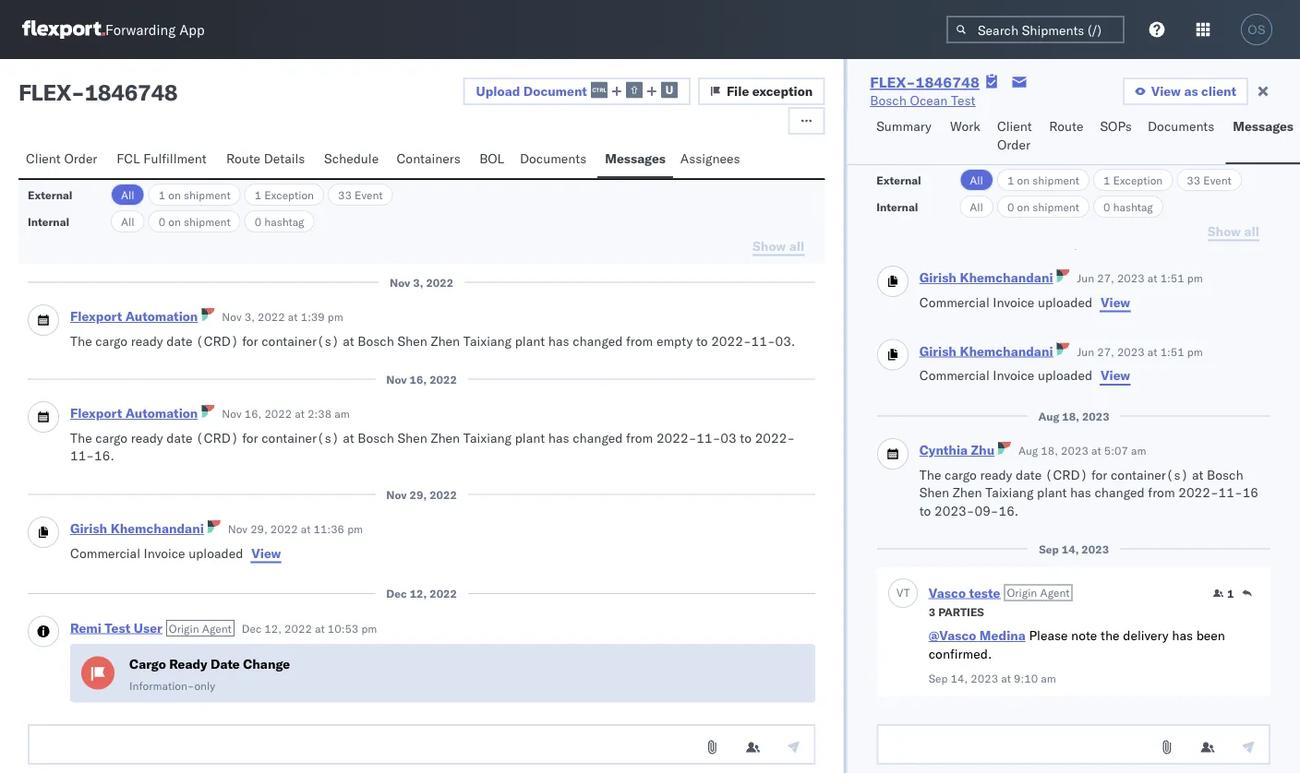 Task type: vqa. For each thing, say whether or not it's contained in the screenshot.


Task type: describe. For each thing, give the bounding box(es) containing it.
schedule
[[324, 151, 379, 167]]

0 inside button
[[772, 750, 779, 764]]

date
[[211, 656, 240, 673]]

route for route
[[1049, 118, 1084, 134]]

test inside bosch ocean test link
[[951, 92, 976, 109]]

hashtag for flexport automation
[[264, 215, 304, 229]]

nov 3, 2022
[[390, 276, 454, 290]]

parties
[[938, 606, 984, 619]]

teste
[[969, 585, 1000, 601]]

girish khemchandani button for the top view button
[[919, 270, 1053, 286]]

aug for aug 18, 2023 at 5:07 am
[[1018, 444, 1038, 458]]

route button
[[1042, 110, 1093, 164]]

file exception
[[727, 83, 813, 99]]

1 button
[[1213, 587, 1234, 601]]

3
[[928, 606, 935, 619]]

taixiang for 2023-
[[985, 485, 1033, 501]]

the
[[1100, 628, 1119, 644]]

1 horizontal spatial client order button
[[990, 110, 1042, 164]]

view as client button
[[1123, 78, 1249, 105]]

shen for the cargo ready date (crd) for container(s)  at bosch shen zhen taixiang plant has changed from 2022-11-03 to 2022- 11-16.
[[398, 430, 427, 446]]

upload document button
[[463, 78, 691, 105]]

remi test user origin agent
[[70, 620, 232, 636]]

bosch for the cargo ready date (crd) for container(s)  at bosch shen zhen taixiang plant has changed from 2022-11-16 to 2023-09-16.
[[1207, 467, 1243, 483]]

1:39
[[301, 310, 325, 324]]

2 vertical spatial commercial
[[70, 545, 140, 561]]

0 on shipment for cynthia zhu
[[1007, 200, 1079, 214]]

exception
[[753, 83, 813, 99]]

1 exception for flexport automation
[[255, 188, 314, 202]]

ocean automation
[[134, 748, 250, 764]]

ocean automation button
[[134, 748, 250, 764]]

2 vertical spatial uploaded
[[189, 545, 243, 561]]

for for the cargo ready date (crd) for container(s)  at bosch shen zhen taixiang plant has changed from empty to 2022-11-03.
[[242, 333, 258, 349]]

nov 3, 2022 at 1:39 pm
[[222, 310, 343, 324]]

0 vertical spatial view button
[[1100, 293, 1131, 312]]

ocean inside bosch ocean test link
[[910, 92, 948, 109]]

0 horizontal spatial messages button
[[598, 142, 673, 178]]

v
[[896, 587, 903, 600]]

0 horizontal spatial 1846748
[[84, 78, 178, 106]]

to for the cargo ready date (crd) for container(s)  at bosch shen zhen taixiang plant has changed from 2022-11-16 to 2023-09-16.
[[919, 503, 931, 519]]

cynthia zhu button
[[919, 442, 994, 458]]

@vasco medina button
[[928, 628, 1025, 644]]

information-
[[129, 680, 194, 693]]

event for cynthia zhu
[[1204, 173, 1232, 187]]

os button
[[1236, 8, 1278, 51]]

the for the cargo ready date (crd) for container(s)  at bosch shen zhen taixiang plant has changed from 2022-11-03 to 2022- 11-16.
[[70, 430, 92, 446]]

client for the right "client order" button
[[997, 118, 1032, 134]]

order for the left "client order" button
[[64, 151, 97, 167]]

nov 29, 2022 at 11:36 pm
[[228, 523, 363, 536]]

16, for nov 16, 2022 at 2:38 am
[[244, 407, 262, 421]]

container(s) for the cargo ready date (crd) for container(s)  at bosch shen zhen taixiang plant has changed from 2022-11-03 to 2022- 11-16.
[[262, 430, 339, 446]]

1 horizontal spatial documents button
[[1140, 110, 1226, 164]]

14, inside @vasco medina please note the delivery has been confirmed. sep 14, 2023 at 9:10 am
[[950, 672, 968, 686]]

route details button
[[219, 142, 317, 178]]

document
[[523, 83, 587, 99]]

2022- right 03
[[755, 430, 795, 446]]

1 vertical spatial 27,
[[1097, 271, 1114, 285]]

am for flexport automation
[[335, 407, 350, 421]]

03
[[721, 430, 737, 446]]

sep inside @vasco medina please note the delivery has been confirmed. sep 14, 2023 at 9:10 am
[[928, 672, 948, 686]]

1:51 for the top view button
[[1160, 271, 1184, 285]]

view down nov 29, 2022 at 11:36 pm at the left bottom
[[252, 545, 281, 561]]

girish for girish khemchandani button for the bottommost view button
[[70, 521, 107, 537]]

a
[[109, 749, 116, 763]]

2 vertical spatial view button
[[251, 544, 282, 563]]

shen for the cargo ready date (crd) for container(s)  at bosch shen zhen taixiang plant has changed from 2022-11-16 to 2023-09-16.
[[919, 485, 949, 501]]

to for the cargo ready date (crd) for container(s)  at bosch shen zhen taixiang plant has changed from 2022-11-03 to 2022- 11-16.
[[740, 430, 752, 446]]

view down jun 27, 2023
[[1100, 294, 1130, 310]]

user
[[134, 620, 162, 636]]

29, for nov 29, 2022 at 11:36 pm
[[250, 523, 268, 536]]

change
[[243, 656, 290, 673]]

11:36
[[314, 523, 345, 536]]

o a
[[101, 749, 116, 763]]

cynthia
[[919, 442, 967, 458]]

has for 03
[[548, 430, 569, 446]]

from for 16
[[1148, 485, 1175, 501]]

16. for 11-
[[94, 448, 114, 464]]

0 vertical spatial uploaded
[[1038, 294, 1092, 310]]

changed for 16
[[1094, 485, 1144, 501]]

date for the cargo ready date (crd) for container(s)  at bosch shen zhen taixiang plant has changed from empty to 2022-11-03.
[[167, 333, 192, 349]]

ready
[[169, 656, 207, 673]]

@vasco medina please note the delivery has been confirmed. sep 14, 2023 at 9:10 am
[[928, 628, 1225, 686]]

nov 16, 2022 at 2:38 am
[[222, 407, 350, 421]]

ready for the cargo ready date (crd) for container(s)  at bosch shen zhen taixiang plant has changed from 2022-11-03 to 2022- 11-16.
[[131, 430, 163, 446]]

5:07
[[1104, 444, 1128, 458]]

dec for dec 12, 2022
[[386, 587, 407, 601]]

has for 16
[[1070, 485, 1091, 501]]

work button
[[943, 110, 990, 164]]

has inside @vasco medina please note the delivery has been confirmed. sep 14, 2023 at 9:10 am
[[1172, 628, 1193, 644]]

bol
[[479, 151, 504, 167]]

girish for girish khemchandani button associated with middle view button
[[919, 343, 956, 359]]

file
[[727, 83, 749, 99]]

Search Shipments (/) text field
[[947, 16, 1125, 43]]

0 vertical spatial sep
[[1039, 543, 1059, 557]]

03.
[[775, 333, 795, 349]]

app
[[179, 21, 205, 38]]

client
[[1201, 83, 1237, 99]]

zhen for 2022-
[[431, 430, 460, 446]]

documents for the right documents button
[[1148, 118, 1215, 134]]

flex-
[[870, 73, 916, 91]]

0 horizontal spatial to
[[696, 333, 708, 349]]

1 vertical spatial invoice
[[993, 368, 1034, 384]]

assignees
[[681, 151, 740, 167]]

fcl fulfillment
[[117, 151, 207, 167]]

jun 27, 2023 at 1:51 pm for the top view button
[[1077, 271, 1203, 285]]

cynthia zhu
[[919, 442, 994, 458]]

only
[[194, 680, 215, 693]]

the cargo ready date (crd) for container(s)  at bosch shen zhen taixiang plant has changed from 2022-11-03 to 2022- 11-16.
[[70, 430, 795, 464]]

1 inside button
[[1227, 587, 1234, 601]]

container(s) for the cargo ready date (crd) for container(s)  at bosch shen zhen taixiang plant has changed from empty to 2022-11-03.
[[262, 333, 339, 349]]

bosch for the cargo ready date (crd) for container(s)  at bosch shen zhen taixiang plant has changed from empty to 2022-11-03.
[[358, 333, 394, 349]]

vasco
[[928, 585, 966, 601]]

dec 12, 2022
[[386, 587, 457, 601]]

1 horizontal spatial messages button
[[1226, 110, 1300, 164]]

2022 for nov 3, 2022 at 1:39 pm
[[258, 310, 285, 324]]

3 parties button
[[928, 604, 984, 620]]

2022 for nov 3, 2022
[[426, 276, 454, 290]]

assignees button
[[673, 142, 751, 178]]

khemchandani for the top view button
[[959, 270, 1053, 286]]

cargo ready date change information-only
[[129, 656, 290, 693]]

0 horizontal spatial documents button
[[512, 142, 598, 178]]

please
[[1029, 628, 1068, 644]]

1 exception for cynthia zhu
[[1104, 173, 1163, 187]]

ready for the cargo ready date (crd) for container(s)  at bosch shen zhen taixiang plant has changed from 2022-11-16 to 2023-09-16.
[[980, 467, 1012, 483]]

cargo
[[129, 656, 166, 673]]

containers button
[[389, 142, 472, 178]]

(crd) for the cargo ready date (crd) for container(s)  at bosch shen zhen taixiang plant has changed from empty to 2022-11-03.
[[196, 333, 239, 349]]

0 vertical spatial invoice
[[993, 294, 1034, 310]]

nov 16, 2022
[[386, 373, 457, 387]]

0 vertical spatial 27,
[[1060, 237, 1078, 251]]

os
[[1248, 23, 1266, 36]]

view up aug 18, 2023
[[1100, 368, 1130, 384]]

18, for aug 18, 2023
[[1062, 410, 1079, 423]]

forwarding app
[[105, 21, 205, 38]]

0 horizontal spatial ocean
[[134, 748, 174, 764]]

zhen for 2023-
[[952, 485, 982, 501]]

cargo for the cargo ready date (crd) for container(s)  at bosch shen zhen taixiang plant has changed from 2022-11-16 to 2023-09-16.
[[944, 467, 976, 483]]

nov for nov 29, 2022 at 11:36 pm
[[228, 523, 248, 536]]

nov 29, 2022
[[386, 488, 457, 502]]

aug for aug 18, 2023
[[1038, 410, 1059, 423]]

2 vertical spatial jun
[[1077, 345, 1094, 359]]

the for the cargo ready date (crd) for container(s)  at bosch shen zhen taixiang plant has changed from empty to 2022-11-03.
[[70, 333, 92, 349]]

16
[[1242, 485, 1258, 501]]

forwarding
[[105, 21, 176, 38]]

plant for 16
[[1037, 485, 1067, 501]]

commercial invoice uploaded view for girish khemchandani button for the bottommost view button
[[70, 545, 281, 561]]

route details
[[226, 151, 305, 167]]

summary button
[[869, 110, 943, 164]]

pm for girish khemchandani button associated with middle view button
[[1187, 345, 1203, 359]]

12, for dec 12, 2022 at 10:53 pm
[[264, 622, 282, 636]]

fcl
[[117, 151, 140, 167]]

schedule button
[[317, 142, 389, 178]]

(crd) for the cargo ready date (crd) for container(s)  at bosch shen zhen taixiang plant has changed from 2022-11-16 to 2023-09-16.
[[1045, 467, 1088, 483]]

2 vertical spatial invoice
[[144, 545, 185, 561]]

1 horizontal spatial 14,
[[1061, 543, 1079, 557]]

messages for the rightmost messages button
[[1233, 118, 1294, 134]]

0 horizontal spatial test
[[105, 620, 130, 636]]

sops button
[[1093, 110, 1140, 164]]

am for cynthia zhu
[[1131, 444, 1146, 458]]

cargo for the cargo ready date (crd) for container(s)  at bosch shen zhen taixiang plant has changed from empty to 2022-11-03.
[[95, 333, 128, 349]]

2022- left 03.
[[711, 333, 751, 349]]

has for 2022-
[[548, 333, 569, 349]]

2023-
[[934, 503, 974, 519]]

external for cynthia zhu
[[877, 173, 921, 187]]

1 on shipment for cynthia zhu
[[1007, 173, 1079, 187]]

flex-1846748
[[870, 73, 980, 91]]

nov for nov 3, 2022
[[390, 276, 410, 290]]

2022- inside "the cargo ready date (crd) for container(s)  at bosch shen zhen taixiang plant has changed from 2022-11-16 to 2023-09-16."
[[1178, 485, 1218, 501]]

internal for flexport automation
[[28, 215, 69, 229]]

t
[[903, 587, 910, 600]]

33 event for flexport automation
[[338, 188, 383, 202]]

containers
[[397, 151, 461, 167]]

1 horizontal spatial 1846748
[[916, 73, 980, 91]]

the cargo ready date (crd) for container(s)  at bosch shen zhen taixiang plant has changed from empty to 2022-11-03.
[[70, 333, 795, 349]]



Task type: locate. For each thing, give the bounding box(es) containing it.
hashtag
[[1113, 200, 1153, 214], [264, 215, 304, 229]]

1 vertical spatial 3,
[[244, 310, 255, 324]]

0 vertical spatial agent
[[1040, 586, 1069, 600]]

None text field
[[877, 725, 1271, 766]]

1 vertical spatial view button
[[1100, 367, 1131, 385]]

0 vertical spatial 33
[[1187, 173, 1201, 187]]

1 on shipment down fulfillment
[[159, 188, 231, 202]]

0 vertical spatial event
[[1204, 173, 1232, 187]]

0 vertical spatial flexport automation
[[70, 308, 198, 325]]

invoice
[[993, 294, 1034, 310], [993, 368, 1034, 384], [144, 545, 185, 561]]

9:10
[[1014, 672, 1038, 686]]

khemchandani for the bottommost view button
[[110, 521, 204, 537]]

flex - 1846748
[[18, 78, 178, 106]]

from
[[626, 333, 653, 349], [626, 430, 653, 446], [1148, 485, 1175, 501]]

0 horizontal spatial order
[[64, 151, 97, 167]]

14, down "the cargo ready date (crd) for container(s)  at bosch shen zhen taixiang plant has changed from 2022-11-16 to 2023-09-16."
[[1061, 543, 1079, 557]]

girish khemchandani button for the bottommost view button
[[70, 521, 204, 537]]

1 vertical spatial documents
[[520, 151, 587, 167]]

2 vertical spatial container(s)
[[1111, 467, 1188, 483]]

the
[[70, 333, 92, 349], [70, 430, 92, 446], [919, 467, 941, 483]]

client right work
[[997, 118, 1032, 134]]

the cargo ready date (crd) for container(s)  at bosch shen zhen taixiang plant has changed from 2022-11-16 to 2023-09-16.
[[919, 467, 1258, 519]]

29, left the 11:36 in the bottom left of the page
[[250, 523, 268, 536]]

1 horizontal spatial hashtag
[[1113, 200, 1153, 214]]

from for 2022-
[[626, 333, 653, 349]]

3, for nov 3, 2022 at 1:39 pm
[[244, 310, 255, 324]]

(crd) down nov 16, 2022 at 2:38 am
[[196, 430, 239, 446]]

1 horizontal spatial event
[[1204, 173, 1232, 187]]

0 vertical spatial date
[[167, 333, 192, 349]]

from inside the cargo ready date (crd) for container(s)  at bosch shen zhen taixiang plant has changed from 2022-11-03 to 2022- 11-16.
[[626, 430, 653, 446]]

girish khemchandani button for middle view button
[[919, 343, 1053, 359]]

v t
[[896, 587, 910, 600]]

sops
[[1100, 118, 1132, 134]]

18, down aug 18, 2023
[[1041, 444, 1058, 458]]

shen up nov 29, 2022 at left
[[398, 430, 427, 446]]

bosch inside "the cargo ready date (crd) for container(s)  at bosch shen zhen taixiang plant has changed from 2022-11-16 to 2023-09-16."
[[1207, 467, 1243, 483]]

12, for dec 12, 2022
[[410, 587, 427, 601]]

fulfillment
[[143, 151, 207, 167]]

16. for 09-
[[998, 503, 1018, 519]]

2 vertical spatial girish khemchandani
[[70, 521, 204, 537]]

agent up please
[[1040, 586, 1069, 600]]

1 horizontal spatial client
[[997, 118, 1032, 134]]

1 horizontal spatial 16,
[[410, 373, 427, 387]]

origin inside the vasco teste origin agent
[[1007, 586, 1037, 600]]

2 vertical spatial from
[[1148, 485, 1175, 501]]

1 horizontal spatial 12,
[[410, 587, 427, 601]]

11- inside "the cargo ready date (crd) for container(s)  at bosch shen zhen taixiang plant has changed from 2022-11-16 to 2023-09-16."
[[1218, 485, 1242, 501]]

1 vertical spatial uploaded
[[1038, 368, 1092, 384]]

1 vertical spatial internal
[[28, 215, 69, 229]]

girish for girish khemchandani button associated with the top view button
[[919, 270, 956, 286]]

ready for the cargo ready date (crd) for container(s)  at bosch shen zhen taixiang plant has changed from empty to 2022-11-03.
[[131, 333, 163, 349]]

order for the right "client order" button
[[997, 137, 1031, 153]]

plant for 03
[[515, 430, 545, 446]]

3, left 1:39
[[244, 310, 255, 324]]

1 vertical spatial client
[[26, 151, 61, 167]]

1 horizontal spatial messages
[[1233, 118, 1294, 134]]

zhen inside "the cargo ready date (crd) for container(s)  at bosch shen zhen taixiang plant has changed from 2022-11-16 to 2023-09-16."
[[952, 485, 982, 501]]

16. inside the cargo ready date (crd) for container(s)  at bosch shen zhen taixiang plant has changed from 2022-11-03 to 2022- 11-16.
[[94, 448, 114, 464]]

nov left the 11:36 in the bottom left of the page
[[228, 523, 248, 536]]

1:51 for middle view button
[[1160, 345, 1184, 359]]

1 flexport automation from the top
[[70, 308, 198, 325]]

messages button down client
[[1226, 110, 1300, 164]]

18, for aug 18, 2023 at 5:07 am
[[1041, 444, 1058, 458]]

has inside the cargo ready date (crd) for container(s)  at bosch shen zhen taixiang plant has changed from 2022-11-03 to 2022- 11-16.
[[548, 430, 569, 446]]

0 horizontal spatial client
[[26, 151, 61, 167]]

1 horizontal spatial 16.
[[998, 503, 1018, 519]]

client order for the right "client order" button
[[997, 118, 1032, 153]]

taixiang inside the cargo ready date (crd) for container(s)  at bosch shen zhen taixiang plant has changed from 2022-11-03 to 2022- 11-16.
[[463, 430, 512, 446]]

1 vertical spatial girish khemchandani button
[[919, 343, 1053, 359]]

has inside "the cargo ready date (crd) for container(s)  at bosch shen zhen taixiang plant has changed from 2022-11-16 to 2023-09-16."
[[1070, 485, 1091, 501]]

date for the cargo ready date (crd) for container(s)  at bosch shen zhen taixiang plant has changed from 2022-11-03 to 2022- 11-16.
[[167, 430, 192, 446]]

am right 2:38
[[335, 407, 350, 421]]

2 vertical spatial girish
[[70, 521, 107, 537]]

pm for girish khemchandani button for the bottommost view button
[[347, 523, 363, 536]]

view as client
[[1151, 83, 1237, 99]]

2022 for nov 29, 2022
[[430, 488, 457, 502]]

2 flexport automation button from the top
[[70, 406, 198, 422]]

changed for 2022-
[[573, 333, 623, 349]]

nov down the cargo ready date (crd) for container(s)  at bosch shen zhen taixiang plant has changed from empty to 2022-11-03.
[[386, 373, 407, 387]]

taixiang for 03.
[[463, 333, 512, 349]]

route left the sops
[[1049, 118, 1084, 134]]

changed for 03
[[573, 430, 623, 446]]

10:53
[[328, 622, 359, 636]]

vasco teste origin agent
[[928, 585, 1069, 601]]

zhen up nov 16, 2022
[[431, 333, 460, 349]]

client for the left "client order" button
[[26, 151, 61, 167]]

shen inside the cargo ready date (crd) for container(s)  at bosch shen zhen taixiang plant has changed from 2022-11-03 to 2022- 11-16.
[[398, 430, 427, 446]]

zhu
[[971, 442, 994, 458]]

jun 27, 2023
[[1040, 237, 1108, 251]]

for inside "the cargo ready date (crd) for container(s)  at bosch shen zhen taixiang plant has changed from 2022-11-16 to 2023-09-16."
[[1091, 467, 1107, 483]]

exception down sops button
[[1113, 173, 1163, 187]]

@vasco
[[928, 628, 976, 644]]

2 vertical spatial commercial invoice uploaded view
[[70, 545, 281, 561]]

exception down details
[[264, 188, 314, 202]]

order inside client order
[[997, 137, 1031, 153]]

1 horizontal spatial 18,
[[1062, 410, 1079, 423]]

(crd) for the cargo ready date (crd) for container(s)  at bosch shen zhen taixiang plant has changed from 2022-11-03 to 2022- 11-16.
[[196, 430, 239, 446]]

33 down "schedule" button
[[338, 188, 352, 202]]

am right 5:07
[[1131, 444, 1146, 458]]

3, up the cargo ready date (crd) for container(s)  at bosch shen zhen taixiang plant has changed from empty to 2022-11-03.
[[413, 276, 423, 290]]

documents right bol button
[[520, 151, 587, 167]]

documents button
[[1140, 110, 1226, 164], [512, 142, 598, 178]]

0 hashtag for flexport automation
[[255, 215, 304, 229]]

ready inside the cargo ready date (crd) for container(s)  at bosch shen zhen taixiang plant has changed from 2022-11-03 to 2022- 11-16.
[[131, 430, 163, 446]]

route
[[1049, 118, 1084, 134], [226, 151, 260, 167]]

event down client
[[1204, 173, 1232, 187]]

client order right work button
[[997, 118, 1032, 153]]

shen inside "the cargo ready date (crd) for container(s)  at bosch shen zhen taixiang plant has changed from 2022-11-16 to 2023-09-16."
[[919, 485, 949, 501]]

jun 27, 2023 at 1:51 pm
[[1077, 271, 1203, 285], [1077, 345, 1203, 359]]

flex
[[18, 78, 71, 106]]

uploaded down nov 29, 2022 at 11:36 pm at the left bottom
[[189, 545, 243, 561]]

1 horizontal spatial aug
[[1038, 410, 1059, 423]]

am right 9:10
[[1041, 672, 1056, 686]]

for down nov 16, 2022 at 2:38 am
[[242, 430, 258, 446]]

cargo inside "the cargo ready date (crd) for container(s)  at bosch shen zhen taixiang plant has changed from 2022-11-16 to 2023-09-16."
[[944, 467, 976, 483]]

0 vertical spatial zhen
[[431, 333, 460, 349]]

shipment
[[1033, 173, 1079, 187], [184, 188, 231, 202], [1033, 200, 1079, 214], [184, 215, 231, 229]]

route for route details
[[226, 151, 260, 167]]

test up work
[[951, 92, 976, 109]]

1 flexport automation button from the top
[[70, 308, 198, 325]]

0 vertical spatial 29,
[[410, 488, 427, 502]]

16, for nov 16, 2022
[[410, 373, 427, 387]]

aug 18, 2023 at 5:07 am
[[1018, 444, 1146, 458]]

1 exception down details
[[255, 188, 314, 202]]

flexport for the cargo ready date (crd) for container(s)  at bosch shen zhen taixiang plant has changed from empty to 2022-11-03.
[[70, 308, 122, 325]]

0 horizontal spatial documents
[[520, 151, 587, 167]]

girish khemchandani
[[919, 270, 1053, 286], [919, 343, 1053, 359], [70, 521, 204, 537]]

agent
[[1040, 586, 1069, 600], [202, 622, 232, 636]]

commercial invoice uploaded view for girish khemchandani button associated with middle view button
[[919, 368, 1130, 384]]

date inside the cargo ready date (crd) for container(s)  at bosch shen zhen taixiang plant has changed from 2022-11-03 to 2022- 11-16.
[[167, 430, 192, 446]]

1 jun 27, 2023 at 1:51 pm from the top
[[1077, 271, 1203, 285]]

1 vertical spatial 14,
[[950, 672, 968, 686]]

commercial invoice uploaded view down jun 27, 2023
[[919, 294, 1130, 310]]

documents
[[1148, 118, 1215, 134], [520, 151, 587, 167]]

0 horizontal spatial 18,
[[1041, 444, 1058, 458]]

the for the cargo ready date (crd) for container(s)  at bosch shen zhen taixiang plant has changed from 2022-11-16 to 2023-09-16.
[[919, 467, 941, 483]]

bosch ocean test
[[870, 92, 976, 109]]

0 horizontal spatial client order button
[[18, 142, 109, 178]]

to right 03
[[740, 430, 752, 446]]

for down 5:07
[[1091, 467, 1107, 483]]

test
[[951, 92, 976, 109], [105, 620, 130, 636]]

33 for cynthia zhu
[[1187, 173, 1201, 187]]

0 vertical spatial exception
[[1113, 173, 1163, 187]]

3,
[[413, 276, 423, 290], [244, 310, 255, 324]]

flexport automation for the cargo ready date (crd) for container(s)  at bosch shen zhen taixiang plant has changed from 2022-11-03 to 2022- 11-16.
[[70, 406, 198, 422]]

sep
[[1039, 543, 1059, 557], [928, 672, 948, 686]]

note
[[1071, 628, 1097, 644]]

upload document
[[476, 83, 587, 99]]

messages for the leftmost messages button
[[605, 151, 666, 167]]

event down "schedule" button
[[355, 188, 383, 202]]

1 vertical spatial hashtag
[[264, 215, 304, 229]]

hashtag for cynthia zhu
[[1113, 200, 1153, 214]]

09-
[[974, 503, 998, 519]]

0 vertical spatial test
[[951, 92, 976, 109]]

1 on shipment down route button
[[1007, 173, 1079, 187]]

1 horizontal spatial 29,
[[410, 488, 427, 502]]

client order button left fcl
[[18, 142, 109, 178]]

external for flexport automation
[[28, 188, 73, 202]]

1:51
[[1160, 271, 1184, 285], [1160, 345, 1184, 359]]

zhen
[[431, 333, 460, 349], [431, 430, 460, 446], [952, 485, 982, 501]]

0 horizontal spatial aug
[[1018, 444, 1038, 458]]

16, down the cargo ready date (crd) for container(s)  at bosch shen zhen taixiang plant has changed from empty to 2022-11-03.
[[410, 373, 427, 387]]

aug 18, 2023
[[1038, 410, 1109, 423]]

delivery
[[1123, 628, 1168, 644]]

1 horizontal spatial am
[[1041, 672, 1056, 686]]

1 vertical spatial 16.
[[998, 503, 1018, 519]]

1 vertical spatial for
[[242, 430, 258, 446]]

commercial invoice uploaded view up aug 18, 2023
[[919, 368, 1130, 384]]

client order for the left "client order" button
[[26, 151, 97, 167]]

from inside "the cargo ready date (crd) for container(s)  at bosch shen zhen taixiang plant has changed from 2022-11-16 to 2023-09-16."
[[1148, 485, 1175, 501]]

upload
[[476, 83, 520, 99]]

1 horizontal spatial external
[[877, 173, 921, 187]]

automation for the cargo ready date (crd) for container(s)  at bosch shen zhen taixiang plant has changed from empty to 2022-11-03.
[[125, 308, 198, 325]]

plant inside the cargo ready date (crd) for container(s)  at bosch shen zhen taixiang plant has changed from 2022-11-03 to 2022- 11-16.
[[515, 430, 545, 446]]

1 vertical spatial the
[[70, 430, 92, 446]]

documents down view as client button
[[1148, 118, 1215, 134]]

zhen up the 2023-
[[952, 485, 982, 501]]

at inside "the cargo ready date (crd) for container(s)  at bosch shen zhen taixiang plant has changed from 2022-11-16 to 2023-09-16."
[[1192, 467, 1203, 483]]

remi test user button
[[70, 620, 162, 636]]

hashtag down details
[[264, 215, 304, 229]]

2 1:51 from the top
[[1160, 345, 1184, 359]]

nov left 2:38
[[222, 407, 242, 421]]

1 vertical spatial 29,
[[250, 523, 268, 536]]

bosch up nov 29, 2022 at left
[[358, 430, 394, 446]]

1 on shipment for flexport automation
[[159, 188, 231, 202]]

zhen for 03.
[[431, 333, 460, 349]]

16.
[[94, 448, 114, 464], [998, 503, 1018, 519]]

forwarding app link
[[22, 20, 205, 39]]

3 parties
[[928, 606, 984, 619]]

taixiang
[[463, 333, 512, 349], [463, 430, 512, 446], [985, 485, 1033, 501]]

agent inside remi test user origin agent
[[202, 622, 232, 636]]

date for the cargo ready date (crd) for container(s)  at bosch shen zhen taixiang plant has changed from 2022-11-16 to 2023-09-16.
[[1015, 467, 1041, 483]]

flexport. image
[[22, 20, 105, 39]]

view button
[[1100, 293, 1131, 312], [1100, 367, 1131, 385], [251, 544, 282, 563]]

at inside @vasco medina please note the delivery has been confirmed. sep 14, 2023 at 9:10 am
[[1001, 672, 1011, 686]]

1 vertical spatial commercial invoice uploaded view
[[919, 368, 1130, 384]]

0 vertical spatial taixiang
[[463, 333, 512, 349]]

33 event for cynthia zhu
[[1187, 173, 1232, 187]]

changed
[[573, 333, 623, 349], [573, 430, 623, 446], [1094, 485, 1144, 501]]

commercial
[[919, 294, 989, 310], [919, 368, 989, 384], [70, 545, 140, 561]]

29, down the cargo ready date (crd) for container(s)  at bosch shen zhen taixiang plant has changed from 2022-11-03 to 2022- 11-16.
[[410, 488, 427, 502]]

pm for remi test user "button" at the bottom left
[[361, 622, 377, 636]]

documents for left documents button
[[520, 151, 587, 167]]

uploaded down jun 27, 2023
[[1038, 294, 1092, 310]]

1 vertical spatial flexport automation
[[70, 406, 198, 422]]

shen up the 2023-
[[919, 485, 949, 501]]

0 horizontal spatial 12,
[[264, 622, 282, 636]]

nov left 1:39
[[222, 310, 242, 324]]

0 horizontal spatial 1 exception
[[255, 188, 314, 202]]

to inside the cargo ready date (crd) for container(s)  at bosch shen zhen taixiang plant has changed from 2022-11-03 to 2022- 11-16.
[[740, 430, 752, 446]]

2022 for nov 29, 2022 at 11:36 pm
[[270, 523, 298, 536]]

0 vertical spatial jun
[[1040, 237, 1058, 251]]

taixiang for 2022-
[[463, 430, 512, 446]]

empty
[[657, 333, 693, 349]]

as
[[1184, 83, 1198, 99]]

am inside @vasco medina please note the delivery has been confirmed. sep 14, 2023 at 9:10 am
[[1041, 672, 1056, 686]]

remi
[[70, 620, 101, 636]]

agent inside the vasco teste origin agent
[[1040, 586, 1069, 600]]

at
[[1147, 271, 1157, 285], [288, 310, 298, 324], [343, 333, 354, 349], [1147, 345, 1157, 359], [295, 407, 305, 421], [343, 430, 354, 446], [1091, 444, 1101, 458], [1192, 467, 1203, 483], [301, 523, 311, 536], [315, 622, 325, 636], [1001, 672, 1011, 686]]

1 exception down sops button
[[1104, 173, 1163, 187]]

container(s) inside the cargo ready date (crd) for container(s)  at bosch shen zhen taixiang plant has changed from 2022-11-03 to 2022- 11-16.
[[262, 430, 339, 446]]

1 flexport from the top
[[70, 308, 122, 325]]

bosch inside the cargo ready date (crd) for container(s)  at bosch shen zhen taixiang plant has changed from 2022-11-03 to 2022- 11-16.
[[358, 430, 394, 446]]

1 vertical spatial sep
[[928, 672, 948, 686]]

1 horizontal spatial documents
[[1148, 118, 1215, 134]]

1 vertical spatial girish khemchandani
[[919, 343, 1053, 359]]

0 vertical spatial for
[[242, 333, 258, 349]]

0 vertical spatial girish khemchandani
[[919, 270, 1053, 286]]

khemchandani for middle view button
[[959, 343, 1053, 359]]

work
[[950, 118, 981, 134]]

view left as
[[1151, 83, 1181, 99]]

shen up nov 16, 2022
[[398, 333, 427, 349]]

the inside the cargo ready date (crd) for container(s)  at bosch shen zhen taixiang plant has changed from 2022-11-03 to 2022- 11-16.
[[70, 430, 92, 446]]

14, down confirmed.
[[950, 672, 968, 686]]

container(s) down 1:39
[[262, 333, 339, 349]]

1 horizontal spatial 33 event
[[1187, 173, 1232, 187]]

bosch down flex-
[[870, 92, 907, 109]]

0 vertical spatial route
[[1049, 118, 1084, 134]]

aug up "aug 18, 2023 at 5:07 am"
[[1038, 410, 1059, 423]]

sep up the vasco teste origin agent
[[1039, 543, 1059, 557]]

1 exception
[[1104, 173, 1163, 187], [255, 188, 314, 202]]

flexport automation button for the cargo ready date (crd) for container(s)  at bosch shen zhen taixiang plant has changed from 2022-11-03 to 2022- 11-16.
[[70, 406, 198, 422]]

nov for nov 16, 2022
[[386, 373, 407, 387]]

0 hashtag down route details button on the top left
[[255, 215, 304, 229]]

from left 16
[[1148, 485, 1175, 501]]

bol button
[[472, 142, 512, 178]]

0 on shipment down fulfillment
[[159, 215, 231, 229]]

2 flexport automation from the top
[[70, 406, 198, 422]]

test left user
[[105, 620, 130, 636]]

messages left the assignees on the right top
[[605, 151, 666, 167]]

0 vertical spatial flexport
[[70, 308, 122, 325]]

view button down nov 29, 2022 at 11:36 pm at the left bottom
[[251, 544, 282, 563]]

from left 03
[[626, 430, 653, 446]]

2 flexport from the top
[[70, 406, 122, 422]]

3, for nov 3, 2022
[[413, 276, 423, 290]]

33 for flexport automation
[[338, 188, 352, 202]]

2022-
[[711, 333, 751, 349], [657, 430, 697, 446], [755, 430, 795, 446], [1178, 485, 1218, 501]]

2 vertical spatial automation
[[177, 748, 250, 764]]

33 down view as client
[[1187, 173, 1201, 187]]

0 vertical spatial client
[[997, 118, 1032, 134]]

2022- left 16
[[1178, 485, 1218, 501]]

for for the cargo ready date (crd) for container(s)  at bosch shen zhen taixiang plant has changed from 2022-11-16 to 2023-09-16.
[[1091, 467, 1107, 483]]

(crd) down nov 3, 2022 at 1:39 pm
[[196, 333, 239, 349]]

bosch ocean test link
[[870, 91, 976, 110]]

1 on shipment
[[1007, 173, 1079, 187], [159, 188, 231, 202]]

0 vertical spatial am
[[335, 407, 350, 421]]

1 horizontal spatial 1 on shipment
[[1007, 173, 1079, 187]]

29,
[[410, 488, 427, 502], [250, 523, 268, 536]]

taixiang inside "the cargo ready date (crd) for container(s)  at bosch shen zhen taixiang plant has changed from 2022-11-16 to 2023-09-16."
[[985, 485, 1033, 501]]

1 vertical spatial 1:51
[[1160, 345, 1184, 359]]

for
[[242, 333, 258, 349], [242, 430, 258, 446], [1091, 467, 1107, 483]]

1 vertical spatial 33
[[338, 188, 352, 202]]

16. inside "the cargo ready date (crd) for container(s)  at bosch shen zhen taixiang plant has changed from 2022-11-16 to 2023-09-16."
[[998, 503, 1018, 519]]

0 horizontal spatial 33
[[338, 188, 352, 202]]

the inside "the cargo ready date (crd) for container(s)  at bosch shen zhen taixiang plant has changed from 2022-11-16 to 2023-09-16."
[[919, 467, 941, 483]]

1 vertical spatial changed
[[573, 430, 623, 446]]

event for flexport automation
[[355, 188, 383, 202]]

0 horizontal spatial sep
[[928, 672, 948, 686]]

messages down client
[[1233, 118, 1294, 134]]

1846748 up bosch ocean test at top right
[[916, 73, 980, 91]]

uploaded up aug 18, 2023
[[1038, 368, 1092, 384]]

0 vertical spatial commercial invoice uploaded view
[[919, 294, 1130, 310]]

agent up date
[[202, 622, 232, 636]]

origin inside remi test user origin agent
[[169, 622, 199, 636]]

changed inside the cargo ready date (crd) for container(s)  at bosch shen zhen taixiang plant has changed from 2022-11-03 to 2022- 11-16.
[[573, 430, 623, 446]]

changed inside "the cargo ready date (crd) for container(s)  at bosch shen zhen taixiang plant has changed from 2022-11-16 to 2023-09-16."
[[1094, 485, 1144, 501]]

client order left fcl
[[26, 151, 97, 167]]

flexport for the cargo ready date (crd) for container(s)  at bosch shen zhen taixiang plant has changed from 2022-11-03 to 2022- 11-16.
[[70, 406, 122, 422]]

hashtag down sops button
[[1113, 200, 1153, 214]]

1 vertical spatial shen
[[398, 430, 427, 446]]

sep down confirmed.
[[928, 672, 948, 686]]

container(s) down nov 16, 2022 at 2:38 am
[[262, 430, 339, 446]]

zhen inside the cargo ready date (crd) for container(s)  at bosch shen zhen taixiang plant has changed from 2022-11-03 to 2022- 11-16.
[[431, 430, 460, 446]]

16, left 2:38
[[244, 407, 262, 421]]

ocean right a
[[134, 748, 174, 764]]

0 vertical spatial ready
[[131, 333, 163, 349]]

zhen up nov 29, 2022 at left
[[431, 430, 460, 446]]

1 vertical spatial dec
[[242, 622, 262, 636]]

fcl fulfillment button
[[109, 142, 219, 178]]

1 vertical spatial agent
[[202, 622, 232, 636]]

bosch up 16
[[1207, 467, 1243, 483]]

internal for cynthia zhu
[[877, 200, 918, 214]]

0 on shipment up jun 27, 2023
[[1007, 200, 1079, 214]]

bosch inside bosch ocean test link
[[870, 92, 907, 109]]

pm for girish khemchandani button associated with the top view button
[[1187, 271, 1203, 285]]

ocean down flex-1846748
[[910, 92, 948, 109]]

(crd) inside "the cargo ready date (crd) for container(s)  at bosch shen zhen taixiang plant has changed from 2022-11-16 to 2023-09-16."
[[1045, 467, 1088, 483]]

33 event down client
[[1187, 173, 1232, 187]]

-
[[71, 78, 84, 106]]

for down nov 3, 2022 at 1:39 pm
[[242, 333, 258, 349]]

1 vertical spatial route
[[226, 151, 260, 167]]

order
[[997, 137, 1031, 153], [64, 151, 97, 167]]

1 vertical spatial ready
[[131, 430, 163, 446]]

1 horizontal spatial agent
[[1040, 586, 1069, 600]]

aug right zhu
[[1018, 444, 1038, 458]]

at inside the cargo ready date (crd) for container(s)  at bosch shen zhen taixiang plant has changed from 2022-11-03 to 2022- 11-16.
[[343, 430, 354, 446]]

0 horizontal spatial 33 event
[[338, 188, 383, 202]]

2:38
[[308, 407, 332, 421]]

0 vertical spatial 0 on shipment
[[1007, 200, 1079, 214]]

27,
[[1060, 237, 1078, 251], [1097, 271, 1114, 285], [1097, 345, 1114, 359]]

1 horizontal spatial ocean
[[910, 92, 948, 109]]

messages button left the assignees on the right top
[[598, 142, 673, 178]]

container(s) inside "the cargo ready date (crd) for container(s)  at bosch shen zhen taixiang plant has changed from 2022-11-16 to 2023-09-16."
[[1111, 467, 1188, 483]]

been
[[1196, 628, 1225, 644]]

dec 12, 2022 at 10:53 pm
[[242, 622, 377, 636]]

0 vertical spatial 14,
[[1061, 543, 1079, 557]]

2022 for dec 12, 2022
[[430, 587, 457, 601]]

1 1:51 from the top
[[1160, 271, 1184, 285]]

view button up aug 18, 2023
[[1100, 367, 1131, 385]]

from left the empty
[[626, 333, 653, 349]]

2022 for nov 16, 2022
[[430, 373, 457, 387]]

commercial invoice uploaded view up remi test user origin agent
[[70, 545, 281, 561]]

client order button right work
[[990, 110, 1042, 164]]

0 on shipment
[[1007, 200, 1079, 214], [159, 215, 231, 229]]

0 vertical spatial commercial
[[919, 294, 989, 310]]

details
[[264, 151, 305, 167]]

for inside the cargo ready date (crd) for container(s)  at bosch shen zhen taixiang plant has changed from 2022-11-03 to 2022- 11-16.
[[242, 430, 258, 446]]

commercial invoice uploaded view for girish khemchandani button associated with the top view button
[[919, 294, 1130, 310]]

view button down jun 27, 2023
[[1100, 293, 1131, 312]]

dec for dec 12, 2022 at 10:53 pm
[[242, 622, 262, 636]]

2023 inside @vasco medina please note the delivery has been confirmed. sep 14, 2023 at 9:10 am
[[970, 672, 998, 686]]

route left details
[[226, 151, 260, 167]]

view inside button
[[1151, 83, 1181, 99]]

date inside "the cargo ready date (crd) for container(s)  at bosch shen zhen taixiang plant has changed from 2022-11-16 to 2023-09-16."
[[1015, 467, 1041, 483]]

cargo inside the cargo ready date (crd) for container(s)  at bosch shen zhen taixiang plant has changed from 2022-11-03 to 2022- 11-16.
[[95, 430, 128, 446]]

girish khemchandani button
[[919, 270, 1053, 286], [919, 343, 1053, 359], [70, 521, 204, 537]]

container(s) for the cargo ready date (crd) for container(s)  at bosch shen zhen taixiang plant has changed from 2022-11-16 to 2023-09-16.
[[1111, 467, 1188, 483]]

1 vertical spatial jun 27, 2023 at 1:51 pm
[[1077, 345, 1203, 359]]

1 vertical spatial 16,
[[244, 407, 262, 421]]

origin right teste
[[1007, 586, 1037, 600]]

0 vertical spatial documents
[[1148, 118, 1215, 134]]

0
[[1007, 200, 1014, 214], [1104, 200, 1110, 214], [159, 215, 165, 229], [255, 215, 261, 229], [772, 750, 779, 764]]

0 horizontal spatial client order
[[26, 151, 97, 167]]

2 jun 27, 2023 at 1:51 pm from the top
[[1077, 345, 1203, 359]]

summary
[[877, 118, 932, 134]]

flex-1846748 link
[[870, 73, 980, 91]]

ready inside "the cargo ready date (crd) for container(s)  at bosch shen zhen taixiang plant has changed from 2022-11-16 to 2023-09-16."
[[980, 467, 1012, 483]]

to inside "the cargo ready date (crd) for container(s)  at bosch shen zhen taixiang plant has changed from 2022-11-16 to 2023-09-16."
[[919, 503, 931, 519]]

0 vertical spatial 0 hashtag
[[1104, 200, 1153, 214]]

order right work button
[[997, 137, 1031, 153]]

confirmed.
[[928, 647, 992, 663]]

bosch
[[870, 92, 907, 109], [358, 333, 394, 349], [358, 430, 394, 446], [1207, 467, 1243, 483]]

container(s) down 5:07
[[1111, 467, 1188, 483]]

0 vertical spatial messages
[[1233, 118, 1294, 134]]

33 event down "schedule" button
[[338, 188, 383, 202]]

shen for the cargo ready date (crd) for container(s)  at bosch shen zhen taixiang plant has changed from empty to 2022-11-03.
[[398, 333, 427, 349]]

(crd) down "aug 18, 2023 at 5:07 am"
[[1045, 467, 1088, 483]]

nov
[[390, 276, 410, 290], [222, 310, 242, 324], [386, 373, 407, 387], [222, 407, 242, 421], [386, 488, 407, 502], [228, 523, 248, 536]]

origin right user
[[169, 622, 199, 636]]

(crd) inside the cargo ready date (crd) for container(s)  at bosch shen zhen taixiang plant has changed from 2022-11-03 to 2022- 11-16.
[[196, 430, 239, 446]]

None text field
[[28, 725, 816, 766]]

bosch up nov 16, 2022
[[358, 333, 394, 349]]

2022 for nov 16, 2022 at 2:38 am
[[265, 407, 292, 421]]

automation for the cargo ready date (crd) for container(s)  at bosch shen zhen taixiang plant has changed from 2022-11-03 to 2022- 11-16.
[[125, 406, 198, 422]]

33 event
[[1187, 173, 1232, 187], [338, 188, 383, 202]]

flexport automation button for the cargo ready date (crd) for container(s)  at bosch shen zhen taixiang plant has changed from empty to 2022-11-03.
[[70, 308, 198, 325]]

29, for nov 29, 2022
[[410, 488, 427, 502]]

2 vertical spatial 27,
[[1097, 345, 1114, 359]]

plant inside "the cargo ready date (crd) for container(s)  at bosch shen zhen taixiang plant has changed from 2022-11-16 to 2023-09-16."
[[1037, 485, 1067, 501]]

2022 for dec 12, 2022 at 10:53 pm
[[285, 622, 312, 636]]

plant for 2022-
[[515, 333, 545, 349]]

to left the 2023-
[[919, 503, 931, 519]]

aug
[[1038, 410, 1059, 423], [1018, 444, 1038, 458]]

1 horizontal spatial 3,
[[413, 276, 423, 290]]

1
[[1007, 173, 1014, 187], [1104, 173, 1110, 187], [159, 188, 165, 202], [255, 188, 261, 202], [1227, 587, 1234, 601]]

nov for nov 16, 2022 at 2:38 am
[[222, 407, 242, 421]]

nov for nov 29, 2022
[[386, 488, 407, 502]]

1 vertical spatial jun
[[1077, 271, 1094, 285]]

2022- left 03
[[657, 430, 697, 446]]

vasco teste button
[[928, 585, 1000, 601]]

1 vertical spatial commercial
[[919, 368, 989, 384]]

0 horizontal spatial route
[[226, 151, 260, 167]]



